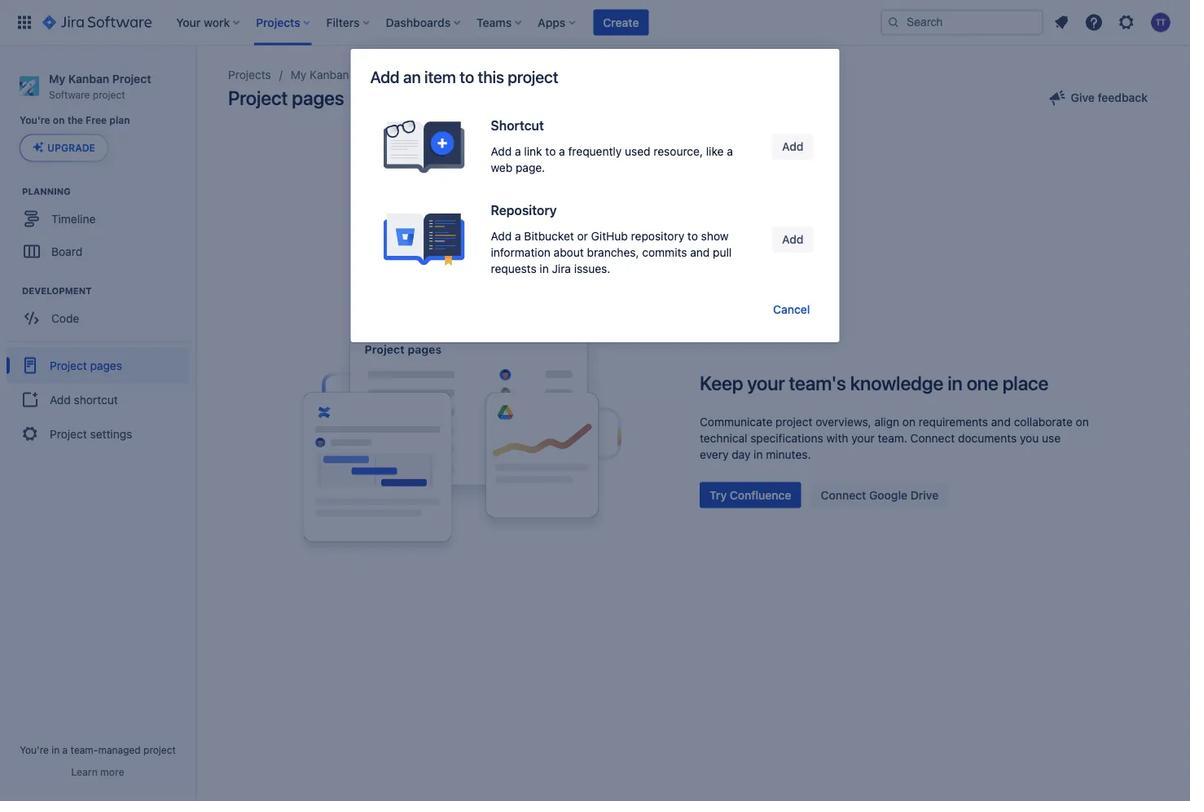 Task type: locate. For each thing, give the bounding box(es) containing it.
project inside my kanban project software project
[[112, 72, 151, 85]]

give feedback
[[1072, 91, 1149, 104]]

add button up 'cancel'
[[773, 227, 814, 253]]

1 horizontal spatial to
[[546, 145, 556, 158]]

try
[[710, 488, 727, 502]]

team-
[[71, 744, 98, 756]]

kanban for my kanban project
[[310, 68, 349, 82]]

my
[[291, 68, 307, 82], [49, 72, 65, 85]]

0 horizontal spatial my
[[49, 72, 65, 85]]

1 horizontal spatial project pages
[[228, 86, 344, 109]]

place
[[1003, 371, 1049, 394]]

create button
[[594, 9, 649, 35]]

kanban inside "link"
[[310, 68, 349, 82]]

project pages
[[228, 86, 344, 109], [50, 359, 122, 372]]

connect google drive
[[821, 488, 939, 502]]

you're
[[20, 115, 50, 126], [20, 744, 49, 756]]

project up specifications at the right
[[776, 415, 813, 428]]

project settings link
[[7, 416, 189, 452]]

in left one
[[948, 371, 963, 394]]

add shortcut button
[[7, 383, 189, 416]]

0 vertical spatial pages
[[292, 86, 344, 109]]

add an item to this project dialog
[[351, 49, 840, 342]]

code
[[51, 311, 79, 325]]

your down the overviews,
[[852, 431, 875, 445]]

0 horizontal spatial to
[[460, 67, 474, 86]]

web
[[491, 161, 513, 174]]

project right this
[[508, 67, 559, 86]]

timeline
[[51, 212, 96, 225]]

to right link
[[546, 145, 556, 158]]

2 vertical spatial to
[[688, 229, 699, 243]]

add inside button
[[50, 393, 71, 406]]

1 vertical spatial add button
[[773, 227, 814, 253]]

2 you're from the top
[[20, 744, 49, 756]]

1 vertical spatial project pages
[[50, 359, 122, 372]]

you're in a team-managed project
[[20, 744, 176, 756]]

repository
[[631, 229, 685, 243]]

1 horizontal spatial my
[[291, 68, 307, 82]]

to
[[460, 67, 474, 86], [546, 145, 556, 158], [688, 229, 699, 243]]

project up add shortcut on the left of the page
[[50, 359, 87, 372]]

group
[[7, 341, 189, 457]]

add left an
[[370, 67, 400, 86]]

Search field
[[881, 9, 1044, 35]]

a
[[515, 145, 521, 158], [559, 145, 565, 158], [727, 145, 733, 158], [515, 229, 521, 243], [62, 744, 68, 756]]

0 vertical spatial and
[[691, 246, 710, 259]]

timeline link
[[8, 202, 187, 235]]

0 horizontal spatial connect
[[821, 488, 867, 502]]

add up information
[[491, 229, 512, 243]]

you're up the upgrade 'button'
[[20, 115, 50, 126]]

align
[[875, 415, 900, 428]]

in left the team-
[[52, 744, 60, 756]]

0 vertical spatial to
[[460, 67, 474, 86]]

github
[[592, 229, 628, 243]]

connect left google
[[821, 488, 867, 502]]

the
[[67, 115, 83, 126]]

project inside dialog
[[508, 67, 559, 86]]

0 horizontal spatial and
[[691, 246, 710, 259]]

1 vertical spatial and
[[992, 415, 1012, 428]]

learn
[[71, 766, 98, 778]]

software
[[49, 89, 90, 100]]

add up the web
[[491, 145, 512, 158]]

add button right like
[[773, 134, 814, 160]]

managed
[[98, 744, 141, 756]]

project inside communicate project overviews, align on requirements and collaborate on technical specifications with your team. connect documents you use every day in minutes.
[[776, 415, 813, 428]]

0 vertical spatial you're
[[20, 115, 50, 126]]

1 horizontal spatial kanban
[[310, 68, 349, 82]]

1 horizontal spatial connect
[[911, 431, 956, 445]]

pages up add shortcut button
[[90, 359, 122, 372]]

search image
[[888, 16, 901, 29]]

information
[[491, 246, 551, 259]]

1 you're from the top
[[20, 115, 50, 126]]

pages
[[292, 86, 344, 109], [90, 359, 122, 372]]

project pages link
[[7, 348, 189, 383]]

my up software
[[49, 72, 65, 85]]

add inside add a link to a frequently used resource, like a web page.
[[491, 145, 512, 158]]

0 vertical spatial add button
[[773, 134, 814, 160]]

cancel button
[[764, 297, 820, 323]]

project inside project settings link
[[50, 427, 87, 441]]

0 vertical spatial project pages
[[228, 86, 344, 109]]

a left the team-
[[62, 744, 68, 756]]

in right day
[[754, 448, 763, 461]]

0 vertical spatial your
[[748, 371, 785, 394]]

project inside my kanban project software project
[[93, 89, 125, 100]]

development
[[22, 285, 92, 296]]

connect down the requirements
[[911, 431, 956, 445]]

add up 'cancel'
[[783, 233, 804, 246]]

add button for repository
[[773, 227, 814, 253]]

1 vertical spatial connect
[[821, 488, 867, 502]]

0 horizontal spatial pages
[[90, 359, 122, 372]]

to left show
[[688, 229, 699, 243]]

project down projects link
[[228, 86, 288, 109]]

kanban
[[310, 68, 349, 82], [68, 72, 109, 85]]

0 vertical spatial connect
[[911, 431, 956, 445]]

1 vertical spatial you're
[[20, 744, 49, 756]]

page.
[[516, 161, 546, 174]]

plan
[[110, 115, 130, 126]]

and up documents
[[992, 415, 1012, 428]]

my inside 'my kanban project' "link"
[[291, 68, 307, 82]]

project up plan
[[93, 89, 125, 100]]

add an item to this project
[[370, 67, 559, 86]]

in inside the add a bitbucket or github repository to show information about branches, commits and pull requests in jira issues.
[[540, 262, 549, 276]]

add
[[370, 67, 400, 86], [783, 140, 804, 153], [491, 145, 512, 158], [491, 229, 512, 243], [783, 233, 804, 246], [50, 393, 71, 406]]

day
[[732, 448, 751, 461]]

kanban up software
[[68, 72, 109, 85]]

a right link
[[559, 145, 565, 158]]

2 horizontal spatial to
[[688, 229, 699, 243]]

1 horizontal spatial pages
[[292, 86, 344, 109]]

your right keep
[[748, 371, 785, 394]]

to left this
[[460, 67, 474, 86]]

google
[[870, 488, 908, 502]]

code link
[[8, 302, 187, 334]]

1 add button from the top
[[773, 134, 814, 160]]

1 vertical spatial your
[[852, 431, 875, 445]]

team.
[[878, 431, 908, 445]]

project pages up add shortcut on the left of the page
[[50, 359, 122, 372]]

kanban right projects
[[310, 68, 349, 82]]

in left jira
[[540, 262, 549, 276]]

project down add shortcut on the left of the page
[[50, 427, 87, 441]]

and down show
[[691, 246, 710, 259]]

add for add shortcut
[[50, 393, 71, 406]]

project
[[353, 68, 390, 82], [112, 72, 151, 85], [228, 86, 288, 109], [50, 359, 87, 372], [50, 427, 87, 441]]

drive
[[911, 488, 939, 502]]

0 horizontal spatial kanban
[[68, 72, 109, 85]]

my kanban project
[[291, 68, 390, 82]]

0 horizontal spatial your
[[748, 371, 785, 394]]

give
[[1072, 91, 1095, 104]]

shortcut
[[74, 393, 118, 406]]

jira software image
[[42, 13, 152, 32], [42, 13, 152, 32]]

2 add button from the top
[[773, 227, 814, 253]]

project inside project pages "link"
[[50, 359, 87, 372]]

on left the the
[[53, 115, 65, 126]]

in inside communicate project overviews, align on requirements and collaborate on technical specifications with your team. connect documents you use every day in minutes.
[[754, 448, 763, 461]]

board
[[51, 245, 82, 258]]

projects
[[228, 68, 271, 82]]

and
[[691, 246, 710, 259], [992, 415, 1012, 428]]

1 vertical spatial to
[[546, 145, 556, 158]]

1 vertical spatial pages
[[90, 359, 122, 372]]

add inside the add a bitbucket or github repository to show information about branches, commits and pull requests in jira issues.
[[491, 229, 512, 243]]

project inside 'my kanban project' "link"
[[353, 68, 390, 82]]

1 horizontal spatial and
[[992, 415, 1012, 428]]

jira
[[552, 262, 571, 276]]

my kanban project link
[[291, 65, 390, 85]]

requests
[[491, 262, 537, 276]]

you
[[1021, 431, 1040, 445]]

a up information
[[515, 229, 521, 243]]

shortcut
[[491, 118, 544, 133]]

and inside the add a bitbucket or github repository to show information about branches, commits and pull requests in jira issues.
[[691, 246, 710, 259]]

add left the shortcut at the left of page
[[50, 393, 71, 406]]

kanban inside my kanban project software project
[[68, 72, 109, 85]]

0 horizontal spatial project pages
[[50, 359, 122, 372]]

you're left the team-
[[20, 744, 49, 756]]

feedback
[[1098, 91, 1149, 104]]

project right 'managed'
[[144, 744, 176, 756]]

learn more button
[[71, 765, 124, 778]]

add for add an item to this project
[[370, 67, 400, 86]]

project
[[508, 67, 559, 86], [93, 89, 125, 100], [776, 415, 813, 428], [144, 744, 176, 756]]

on
[[53, 115, 65, 126], [903, 415, 916, 428], [1077, 415, 1090, 428]]

frequently
[[569, 145, 622, 158]]

in
[[540, 262, 549, 276], [948, 371, 963, 394], [754, 448, 763, 461], [52, 744, 60, 756]]

project pages down projects link
[[228, 86, 344, 109]]

my inside my kanban project software project
[[49, 72, 65, 85]]

my right projects
[[291, 68, 307, 82]]

to inside add a link to a frequently used resource, like a web page.
[[546, 145, 556, 158]]

1 horizontal spatial your
[[852, 431, 875, 445]]

add button
[[773, 134, 814, 160], [773, 227, 814, 253]]

pages down 'my kanban project' "link"
[[292, 86, 344, 109]]

project up plan
[[112, 72, 151, 85]]

every
[[700, 448, 729, 461]]

project left an
[[353, 68, 390, 82]]

your
[[748, 371, 785, 394], [852, 431, 875, 445]]

a left link
[[515, 145, 521, 158]]

on right collaborate
[[1077, 415, 1090, 428]]

kanban for my kanban project software project
[[68, 72, 109, 85]]

commits
[[643, 246, 688, 259]]

my kanban project software project
[[49, 72, 151, 100]]

on right align
[[903, 415, 916, 428]]

use
[[1043, 431, 1061, 445]]



Task type: describe. For each thing, give the bounding box(es) containing it.
more
[[100, 766, 124, 778]]

0 horizontal spatial on
[[53, 115, 65, 126]]

connect inside communicate project overviews, align on requirements and collaborate on technical specifications with your team. connect documents you use every day in minutes.
[[911, 431, 956, 445]]

knowledge
[[851, 371, 944, 394]]

to inside the add a bitbucket or github repository to show information about branches, commits and pull requests in jira issues.
[[688, 229, 699, 243]]

branches,
[[587, 246, 640, 259]]

an
[[403, 67, 421, 86]]

requirements
[[919, 415, 989, 428]]

upgrade button
[[20, 135, 108, 161]]

like
[[707, 145, 724, 158]]

give feedback button
[[1039, 85, 1158, 111]]

to for this
[[460, 67, 474, 86]]

documents
[[959, 431, 1018, 445]]

my for my kanban project
[[291, 68, 307, 82]]

create banner
[[0, 0, 1191, 46]]

keep
[[700, 371, 744, 394]]

you're for you're on the free plan
[[20, 115, 50, 126]]

overviews,
[[816, 415, 872, 428]]

collaborate
[[1015, 415, 1073, 428]]

item
[[425, 67, 456, 86]]

free
[[86, 115, 107, 126]]

my for my kanban project software project
[[49, 72, 65, 85]]

add a link to a frequently used resource, like a web page.
[[491, 145, 733, 174]]

about
[[554, 246, 584, 259]]

communicate
[[700, 415, 773, 428]]

communicate project overviews, align on requirements and collaborate on technical specifications with your team. connect documents you use every day in minutes.
[[700, 415, 1090, 461]]

add for add a bitbucket or github repository to show information about branches, commits and pull requests in jira issues.
[[491, 229, 512, 243]]

with
[[827, 431, 849, 445]]

1 horizontal spatial on
[[903, 415, 916, 428]]

connect inside button
[[821, 488, 867, 502]]

add right like
[[783, 140, 804, 153]]

add for add a link to a frequently used resource, like a web page.
[[491, 145, 512, 158]]

you're on the free plan
[[20, 115, 130, 126]]

to for a
[[546, 145, 556, 158]]

upgrade
[[47, 142, 95, 154]]

pages inside project pages "link"
[[90, 359, 122, 372]]

you're for you're in a team-managed project
[[20, 744, 49, 756]]

this
[[478, 67, 504, 86]]

bitbucket
[[524, 229, 575, 243]]

resource,
[[654, 145, 703, 158]]

learn more
[[71, 766, 124, 778]]

minutes.
[[767, 448, 812, 461]]

used
[[625, 145, 651, 158]]

add shortcut
[[50, 393, 118, 406]]

specifications
[[751, 431, 824, 445]]

connect google drive button
[[811, 482, 949, 508]]

2 horizontal spatial on
[[1077, 415, 1090, 428]]

one
[[967, 371, 999, 394]]

board link
[[8, 235, 187, 268]]

settings
[[90, 427, 132, 441]]

group containing project pages
[[7, 341, 189, 457]]

team's
[[789, 371, 847, 394]]

project settings
[[50, 427, 132, 441]]

confluence
[[730, 488, 792, 502]]

pull
[[713, 246, 732, 259]]

issues.
[[575, 262, 611, 276]]

technical
[[700, 431, 748, 445]]

and inside communicate project overviews, align on requirements and collaborate on technical specifications with your team. connect documents you use every day in minutes.
[[992, 415, 1012, 428]]

a right like
[[727, 145, 733, 158]]

cancel
[[774, 303, 811, 316]]

a inside the add a bitbucket or github repository to show information about branches, commits and pull requests in jira issues.
[[515, 229, 521, 243]]

try confluence
[[710, 488, 792, 502]]

your inside communicate project overviews, align on requirements and collaborate on technical specifications with your team. connect documents you use every day in minutes.
[[852, 431, 875, 445]]

planning
[[22, 186, 71, 196]]

try confluence button
[[700, 482, 802, 508]]

project pages inside "link"
[[50, 359, 122, 372]]

projects link
[[228, 65, 271, 85]]

planning group
[[8, 185, 195, 273]]

create
[[603, 15, 639, 29]]

link
[[524, 145, 543, 158]]

development group
[[8, 284, 195, 339]]

repository
[[491, 203, 557, 218]]

primary element
[[10, 0, 881, 45]]

or
[[578, 229, 588, 243]]

show
[[702, 229, 729, 243]]

keep your team's knowledge in one place
[[700, 371, 1049, 394]]

add button for shortcut
[[773, 134, 814, 160]]

add a bitbucket or github repository to show information about branches, commits and pull requests in jira issues.
[[491, 229, 732, 276]]



Task type: vqa. For each thing, say whether or not it's contained in the screenshot.
the bottommost TURTLE
no



